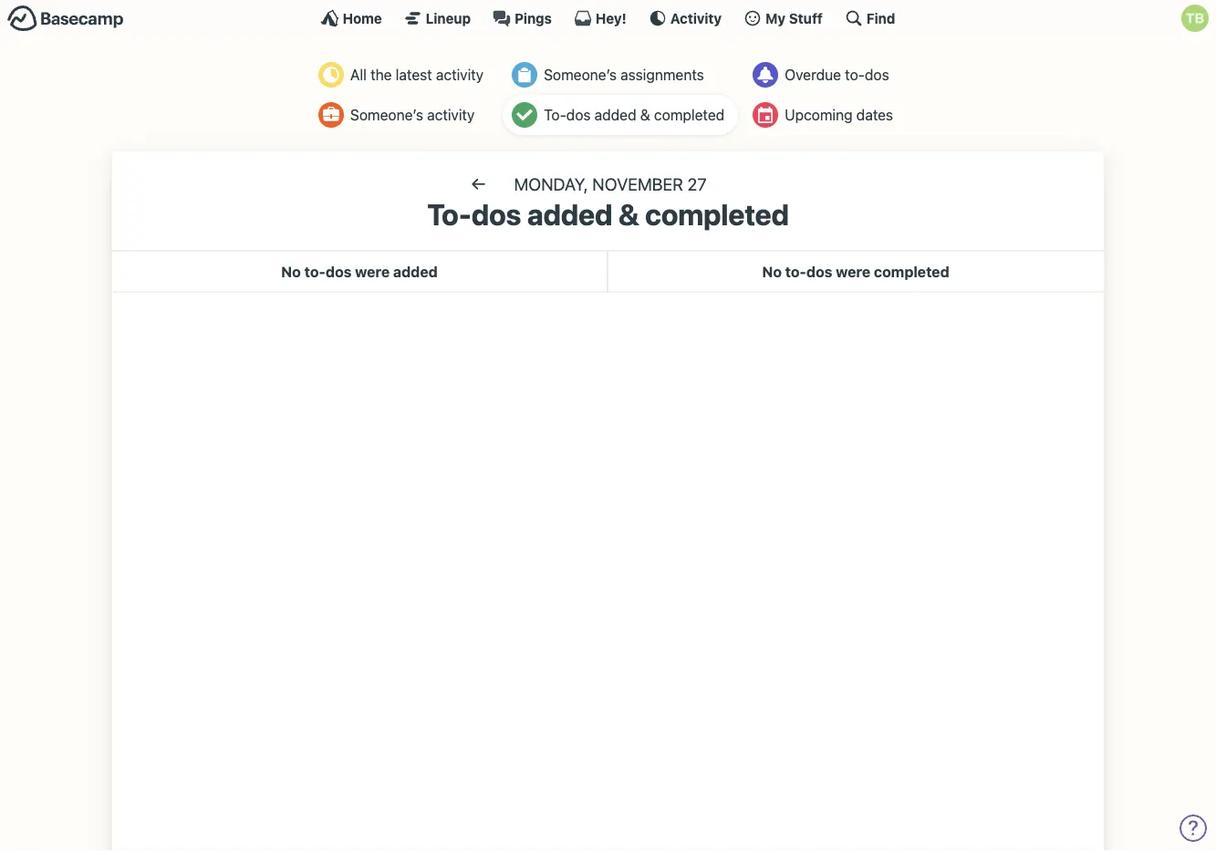 Task type: vqa. For each thing, say whether or not it's contained in the screenshot.
— to the left
no



Task type: describe. For each thing, give the bounding box(es) containing it.
all the latest activity link
[[309, 55, 498, 95]]

hey! button
[[574, 9, 627, 27]]

home
[[343, 10, 382, 26]]

latest
[[396, 66, 432, 84]]

pings button
[[493, 9, 552, 27]]

my
[[766, 10, 786, 26]]

to- for no to-dos were added
[[305, 263, 326, 280]]

activity link
[[649, 9, 722, 27]]

& inside to-dos added & completed link
[[641, 106, 651, 124]]

dos for overdue to-dos
[[865, 66, 890, 84]]

pings
[[515, 10, 552, 26]]

all the latest activity
[[350, 66, 484, 84]]

lineup link
[[404, 9, 471, 27]]

no to-dos were completed
[[762, 263, 950, 280]]

someone's assignments
[[544, 66, 704, 84]]

were for completed
[[836, 263, 871, 280]]

schedule image
[[753, 102, 779, 128]]

find
[[867, 10, 896, 26]]

november
[[593, 174, 684, 194]]

person report image
[[318, 102, 344, 128]]

reports image
[[753, 62, 779, 88]]

activity report image
[[318, 62, 344, 88]]

1 vertical spatial to-dos added & completed
[[427, 197, 789, 232]]

to- for overdue to-dos
[[845, 66, 865, 84]]

1 horizontal spatial to-
[[544, 106, 567, 124]]

upcoming dates link
[[744, 95, 907, 135]]

assignment image
[[512, 62, 538, 88]]

monday,
[[514, 174, 588, 194]]

stuff
[[789, 10, 823, 26]]

activity inside someone's activity link
[[427, 106, 475, 124]]

← link
[[452, 170, 505, 197]]

all
[[350, 66, 367, 84]]

someone's activity link
[[309, 95, 498, 135]]

to- for no to-dos were completed
[[786, 263, 807, 280]]

0 vertical spatial to-dos added & completed
[[544, 106, 725, 124]]



Task type: locate. For each thing, give the bounding box(es) containing it.
tim burton image
[[1182, 5, 1209, 32]]

& down the "assignments"
[[641, 106, 651, 124]]

upcoming
[[785, 106, 853, 124]]

were
[[355, 263, 390, 280], [836, 263, 871, 280]]

the
[[371, 66, 392, 84]]

1 horizontal spatial someone's
[[544, 66, 617, 84]]

2 vertical spatial completed
[[874, 263, 950, 280]]

0 vertical spatial completed
[[654, 106, 725, 124]]

0 horizontal spatial to-
[[305, 263, 326, 280]]

27
[[688, 174, 707, 194]]

2 horizontal spatial to-
[[845, 66, 865, 84]]

0 horizontal spatial &
[[619, 197, 639, 232]]

lineup
[[426, 10, 471, 26]]

activity
[[671, 10, 722, 26]]

to-dos added & completed link
[[503, 95, 739, 135]]

added
[[595, 106, 637, 124], [527, 197, 613, 232], [393, 263, 438, 280]]

no
[[281, 263, 301, 280], [762, 263, 782, 280]]

1 vertical spatial someone's
[[350, 106, 423, 124]]

1 vertical spatial completed
[[645, 197, 789, 232]]

2 no from the left
[[762, 263, 782, 280]]

activity
[[436, 66, 484, 84], [427, 106, 475, 124]]

overdue to-dos link
[[744, 55, 907, 95]]

1 horizontal spatial &
[[641, 106, 651, 124]]

1 were from the left
[[355, 263, 390, 280]]

0 horizontal spatial no
[[281, 263, 301, 280]]

1 vertical spatial to-
[[427, 197, 472, 232]]

0 vertical spatial activity
[[436, 66, 484, 84]]

upcoming dates
[[785, 106, 894, 124]]

were for added
[[355, 263, 390, 280]]

find button
[[845, 9, 896, 27]]

someone's for someone's activity
[[350, 106, 423, 124]]

dates
[[857, 106, 894, 124]]

1 vertical spatial added
[[527, 197, 613, 232]]

home link
[[321, 9, 382, 27]]

someone's assignments link
[[503, 55, 739, 95]]

0 horizontal spatial to-
[[427, 197, 472, 232]]

someone's activity
[[350, 106, 475, 124]]

0 horizontal spatial were
[[355, 263, 390, 280]]

0 vertical spatial added
[[595, 106, 637, 124]]

main element
[[0, 0, 1217, 36]]

no to-dos were added
[[281, 263, 438, 280]]

my stuff
[[766, 10, 823, 26]]

1 horizontal spatial no
[[762, 263, 782, 280]]

to-dos added & completed down the someone's assignments on the top
[[544, 106, 725, 124]]

0 vertical spatial to-
[[544, 106, 567, 124]]

2 vertical spatial added
[[393, 263, 438, 280]]

0 vertical spatial someone's
[[544, 66, 617, 84]]

1 vertical spatial activity
[[427, 106, 475, 124]]

1 horizontal spatial were
[[836, 263, 871, 280]]

1 vertical spatial &
[[619, 197, 639, 232]]

to-dos added & completed
[[544, 106, 725, 124], [427, 197, 789, 232]]

someone's for someone's assignments
[[544, 66, 617, 84]]

hey!
[[596, 10, 627, 26]]

&
[[641, 106, 651, 124], [619, 197, 639, 232]]

to- down ←
[[427, 197, 472, 232]]

switch accounts image
[[7, 5, 124, 33]]

to- right todo icon
[[544, 106, 567, 124]]

todo image
[[512, 102, 538, 128]]

activity inside "all the latest activity" link
[[436, 66, 484, 84]]

2 were from the left
[[836, 263, 871, 280]]

& down the november
[[619, 197, 639, 232]]

no for no to-dos were added
[[281, 263, 301, 280]]

to-
[[544, 106, 567, 124], [427, 197, 472, 232]]

assignments
[[621, 66, 704, 84]]

completed inside to-dos added & completed link
[[654, 106, 725, 124]]

someone's down the
[[350, 106, 423, 124]]

dos
[[865, 66, 890, 84], [567, 106, 591, 124], [472, 197, 521, 232], [326, 263, 352, 280], [807, 263, 833, 280]]

1 no from the left
[[281, 263, 301, 280]]

←
[[471, 173, 487, 194]]

activity down all the latest activity
[[427, 106, 475, 124]]

my stuff button
[[744, 9, 823, 27]]

0 vertical spatial &
[[641, 106, 651, 124]]

overdue
[[785, 66, 842, 84]]

1 horizontal spatial to-
[[786, 263, 807, 280]]

to-
[[845, 66, 865, 84], [305, 263, 326, 280], [786, 263, 807, 280]]

someone's right assignment image
[[544, 66, 617, 84]]

overdue to-dos
[[785, 66, 890, 84]]

dos for no to-dos were completed
[[807, 263, 833, 280]]

to-dos added & completed down monday, november 27
[[427, 197, 789, 232]]

no for no to-dos were completed
[[762, 263, 782, 280]]

monday, november 27
[[514, 174, 707, 194]]

dos for no to-dos were added
[[326, 263, 352, 280]]

activity right latest
[[436, 66, 484, 84]]

completed
[[654, 106, 725, 124], [645, 197, 789, 232], [874, 263, 950, 280]]

0 horizontal spatial someone's
[[350, 106, 423, 124]]

someone's
[[544, 66, 617, 84], [350, 106, 423, 124]]



